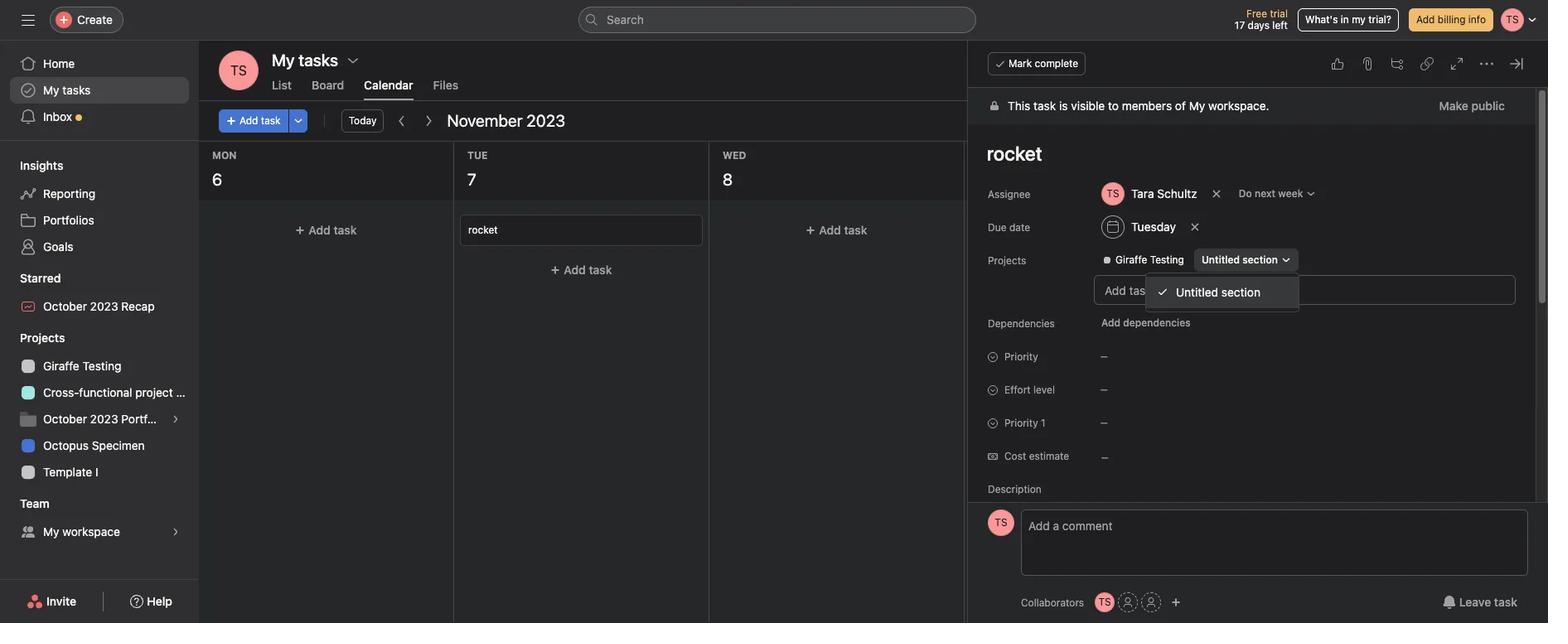 Task type: vqa. For each thing, say whether or not it's contained in the screenshot.
october 2023 recap link
yes



Task type: locate. For each thing, give the bounding box(es) containing it.
tara schultz
[[1131, 186, 1197, 201]]

template i
[[43, 465, 98, 479]]

add dependencies
[[1101, 317, 1191, 329]]

0 vertical spatial section
[[1243, 254, 1278, 266]]

2 — button from the top
[[1094, 411, 1193, 434]]

ts button right collaborators
[[1095, 593, 1115, 612]]

task inside button
[[1494, 595, 1517, 609]]

ts right collaborators
[[1098, 596, 1111, 608]]

workspace
[[62, 525, 120, 539]]

10
[[1233, 170, 1250, 189]]

sun
[[1518, 149, 1540, 162]]

1 vertical spatial priority
[[1004, 417, 1038, 429]]

giraffe testing inside projects element
[[43, 359, 121, 373]]

— button
[[1094, 345, 1193, 368]]

october inside starred element
[[43, 299, 87, 313]]

1 vertical spatial giraffe testing link
[[10, 353, 189, 380]]

0 vertical spatial —
[[1101, 351, 1108, 361]]

giraffe up cross-
[[43, 359, 79, 373]]

2023 left recap
[[90, 299, 118, 313]]

portfolio
[[121, 412, 166, 426]]

add task
[[240, 114, 281, 127], [309, 223, 357, 237], [819, 223, 867, 237], [1074, 223, 1123, 237], [564, 263, 612, 277]]

starred element
[[0, 264, 199, 323]]

2023 for october 2023 portfolio
[[90, 412, 118, 426]]

tasks
[[62, 83, 91, 97]]

add inside add billing info button
[[1416, 13, 1435, 26]]

1 vertical spatial untitled section
[[1176, 285, 1261, 299]]

my down team
[[43, 525, 59, 539]]

octopus
[[43, 438, 89, 452]]

untitled inside untitled section "dropdown button"
[[1202, 254, 1240, 266]]

2 vertical spatial ts button
[[1095, 593, 1115, 612]]

my inside my workspace link
[[43, 525, 59, 539]]

0 vertical spatial ts button
[[219, 51, 259, 90]]

collaborators
[[1021, 596, 1084, 609]]

1 vertical spatial —
[[1101, 385, 1108, 394]]

— inside dropdown button
[[1101, 351, 1108, 361]]

main content containing this task is visible to members of my workspace.
[[968, 88, 1536, 623]]

october up octopus
[[43, 412, 87, 426]]

1 vertical spatial untitled
[[1176, 285, 1218, 299]]

1 vertical spatial giraffe
[[43, 359, 79, 373]]

0 vertical spatial my
[[43, 83, 59, 97]]

1 horizontal spatial giraffe testing link
[[1096, 252, 1191, 269]]

1 vertical spatial ts
[[995, 516, 1007, 529]]

my inside my tasks link
[[43, 83, 59, 97]]

1
[[1041, 417, 1046, 429]]

1 vertical spatial my
[[1189, 99, 1205, 113]]

2 horizontal spatial ts button
[[1095, 593, 1115, 612]]

mark
[[1009, 57, 1032, 70]]

add inside add dependencies button
[[1101, 317, 1121, 329]]

members
[[1122, 99, 1172, 113]]

giraffe testing link down tuesday dropdown button
[[1096, 252, 1191, 269]]

3 — from the top
[[1101, 418, 1108, 428]]

home
[[43, 56, 75, 70]]

my for my tasks
[[43, 83, 59, 97]]

section up untitled section "option"
[[1243, 254, 1278, 266]]

board
[[312, 78, 344, 92]]

1 horizontal spatial giraffe
[[1115, 254, 1147, 266]]

ts button down "description"
[[988, 510, 1014, 536]]

2 — from the top
[[1101, 385, 1108, 394]]

ts
[[231, 63, 247, 78], [995, 516, 1007, 529], [1098, 596, 1111, 608]]

section inside untitled section "dropdown button"
[[1243, 254, 1278, 266]]

1 — from the top
[[1101, 351, 1108, 361]]

1 horizontal spatial ts button
[[988, 510, 1014, 536]]

make
[[1439, 99, 1468, 113]]

template
[[43, 465, 92, 479]]

2023 down cross-functional project plan link
[[90, 412, 118, 426]]

0 vertical spatial untitled
[[1202, 254, 1240, 266]]

1 october from the top
[[43, 299, 87, 313]]

october down starred
[[43, 299, 87, 313]]

do next week
[[1239, 187, 1303, 200]]

2 vertical spatial —
[[1101, 418, 1108, 428]]

dependencies
[[988, 317, 1055, 330]]

project
[[135, 385, 173, 399]]

next week image
[[422, 114, 435, 128]]

1 vertical spatial giraffe testing
[[43, 359, 121, 373]]

leave task button
[[1432, 588, 1528, 617]]

portfolios link
[[10, 207, 189, 234]]

1 vertical spatial — button
[[1094, 411, 1193, 434]]

inbox link
[[10, 104, 189, 130]]

add task button
[[219, 109, 288, 133], [206, 215, 447, 245], [716, 215, 957, 245], [971, 215, 1212, 245], [461, 255, 702, 285]]

add
[[1416, 13, 1435, 26], [240, 114, 258, 127], [309, 223, 331, 237], [819, 223, 841, 237], [1074, 223, 1096, 237], [564, 263, 586, 277], [1101, 317, 1121, 329]]

testing
[[1150, 254, 1184, 266], [82, 359, 121, 373]]

global element
[[0, 41, 199, 140]]

starred
[[20, 271, 61, 285]]

recap
[[121, 299, 155, 313]]

untitled up untitled section "option"
[[1202, 254, 1240, 266]]

invite
[[46, 594, 76, 608]]

1 vertical spatial projects
[[20, 331, 65, 345]]

giraffe testing down tuesday
[[1115, 254, 1184, 266]]

0 horizontal spatial giraffe testing
[[43, 359, 121, 373]]

my
[[1352, 13, 1366, 26]]

ts left the list
[[231, 63, 247, 78]]

starred button
[[0, 270, 61, 287]]

files link
[[433, 78, 458, 100]]

thu
[[978, 149, 1000, 162]]

0 vertical spatial giraffe testing link
[[1096, 252, 1191, 269]]

1 — button from the top
[[1094, 378, 1193, 401]]

mon
[[212, 149, 237, 162]]

untitled section inside "option"
[[1176, 285, 1261, 299]]

2023 inside starred element
[[90, 299, 118, 313]]

my right of in the top right of the page
[[1189, 99, 1205, 113]]

giraffe testing link up 'functional'
[[10, 353, 189, 380]]

1 vertical spatial section
[[1221, 285, 1261, 299]]

tuesday button
[[1094, 212, 1183, 242]]

1 vertical spatial 2023
[[90, 299, 118, 313]]

insights button
[[0, 157, 63, 174]]

— down add dependencies button
[[1101, 351, 1108, 361]]

mark complete
[[1009, 57, 1078, 70]]

this task is visible to members of my workspace.
[[1008, 99, 1269, 113]]

what's in my trial? button
[[1298, 8, 1399, 31]]

0 vertical spatial untitled section
[[1202, 254, 1278, 266]]

1 vertical spatial testing
[[82, 359, 121, 373]]

due date
[[988, 221, 1030, 234]]

close details image
[[1510, 57, 1523, 70]]

0 horizontal spatial giraffe
[[43, 359, 79, 373]]

section down untitled section "dropdown button"
[[1221, 285, 1261, 299]]

my left the tasks
[[43, 83, 59, 97]]

giraffe testing inside "rocket" 'dialog'
[[1115, 254, 1184, 266]]

giraffe down tuesday dropdown button
[[1115, 254, 1147, 266]]

0 horizontal spatial projects
[[20, 331, 65, 345]]

october for october 2023 portfolio
[[43, 412, 87, 426]]

octopus specimen
[[43, 438, 145, 452]]

add billing info button
[[1409, 8, 1493, 31]]

—
[[1101, 351, 1108, 361], [1101, 385, 1108, 394], [1101, 418, 1108, 428]]

1 priority from the top
[[1004, 351, 1038, 363]]

0 horizontal spatial ts
[[231, 63, 247, 78]]

giraffe
[[1115, 254, 1147, 266], [43, 359, 79, 373]]

template i link
[[10, 459, 189, 486]]

ts button
[[219, 51, 259, 90], [988, 510, 1014, 536], [1095, 593, 1115, 612]]

trial?
[[1368, 13, 1391, 26]]

priority down 'dependencies'
[[1004, 351, 1038, 363]]

2 vertical spatial my
[[43, 525, 59, 539]]

my tasks
[[272, 51, 338, 70]]

goals
[[43, 240, 73, 254]]

reporting link
[[10, 181, 189, 207]]

2 priority from the top
[[1004, 417, 1038, 429]]

projects down due date in the right top of the page
[[988, 254, 1026, 267]]

of
[[1175, 99, 1186, 113]]

1 vertical spatial october
[[43, 412, 87, 426]]

1 horizontal spatial ts
[[995, 516, 1007, 529]]

0 vertical spatial giraffe
[[1115, 254, 1147, 266]]

— button down — dropdown button
[[1094, 378, 1193, 401]]

more actions image
[[293, 116, 303, 126]]

0 vertical spatial projects
[[988, 254, 1026, 267]]

2 vertical spatial 2023
[[90, 412, 118, 426]]

make public
[[1439, 99, 1505, 113]]

files
[[433, 78, 458, 92]]

0 vertical spatial october
[[43, 299, 87, 313]]

2 october from the top
[[43, 412, 87, 426]]

1 vertical spatial ts button
[[988, 510, 1014, 536]]

Cost estimate text field
[[1094, 441, 1293, 471]]

17
[[1235, 19, 1245, 31]]

create button
[[50, 7, 123, 33]]

0 vertical spatial 2023
[[526, 111, 565, 130]]

previous week image
[[396, 114, 409, 128]]

0 horizontal spatial testing
[[82, 359, 121, 373]]

testing down tuesday
[[1150, 254, 1184, 266]]

projects up cross-
[[20, 331, 65, 345]]

— right the 1
[[1101, 418, 1108, 428]]

untitled section up untitled section "option"
[[1202, 254, 1278, 266]]

goals link
[[10, 234, 189, 260]]

2 vertical spatial ts
[[1098, 596, 1111, 608]]

add or remove collaborators image
[[1171, 598, 1181, 607]]

november
[[447, 111, 522, 130]]

ts button left the list
[[219, 51, 259, 90]]

0 vertical spatial priority
[[1004, 351, 1038, 363]]

ts down "description"
[[995, 516, 1007, 529]]

testing inside projects element
[[82, 359, 121, 373]]

untitled section down untitled section "dropdown button"
[[1176, 285, 1261, 299]]

october inside projects element
[[43, 412, 87, 426]]

2023 right the november
[[526, 111, 565, 130]]

do
[[1239, 187, 1252, 200]]

specimen
[[92, 438, 145, 452]]

calendar
[[364, 78, 413, 92]]

this
[[1008, 99, 1030, 113]]

level
[[1034, 384, 1055, 396]]

untitled up dependencies
[[1176, 285, 1218, 299]]

october 2023 recap
[[43, 299, 155, 313]]

0 vertical spatial — button
[[1094, 378, 1193, 401]]

my workspace
[[43, 525, 120, 539]]

0 horizontal spatial ts button
[[219, 51, 259, 90]]

priority left the 1
[[1004, 417, 1038, 429]]

priority
[[1004, 351, 1038, 363], [1004, 417, 1038, 429]]

main content
[[968, 88, 1536, 623]]

projects element
[[0, 323, 199, 489]]

0 vertical spatial testing
[[1150, 254, 1184, 266]]

0 vertical spatial giraffe testing
[[1115, 254, 1184, 266]]

— button up cost estimate text box
[[1094, 411, 1193, 434]]

projects inside dropdown button
[[20, 331, 65, 345]]

priority for priority 1
[[1004, 417, 1038, 429]]

2023 inside projects element
[[90, 412, 118, 426]]

remove assignee image
[[1211, 189, 1221, 199]]

giraffe testing up cross-
[[43, 359, 121, 373]]

add subtask image
[[1391, 57, 1404, 70]]

1 horizontal spatial projects
[[988, 254, 1026, 267]]

rocket
[[468, 224, 498, 236]]

estimate
[[1029, 450, 1069, 462]]

1 horizontal spatial giraffe testing
[[1115, 254, 1184, 266]]

testing up 'functional'
[[82, 359, 121, 373]]

7
[[467, 170, 476, 189]]

reporting
[[43, 186, 95, 201]]

1 horizontal spatial testing
[[1150, 254, 1184, 266]]

— down — dropdown button
[[1101, 385, 1108, 394]]



Task type: describe. For each thing, give the bounding box(es) containing it.
today
[[349, 114, 377, 127]]

schultz
[[1157, 186, 1197, 201]]

wed 8
[[723, 149, 746, 189]]

show options image
[[346, 54, 360, 67]]

hide sidebar image
[[22, 13, 35, 27]]

my for my workspace
[[43, 525, 59, 539]]

testing inside main content
[[1150, 254, 1184, 266]]

help button
[[120, 587, 183, 617]]

untitled section option
[[1146, 277, 1299, 308]]

teams element
[[0, 489, 199, 549]]

more actions for this task image
[[1480, 57, 1493, 70]]

search button
[[578, 7, 976, 33]]

week
[[1278, 187, 1303, 200]]

leave
[[1459, 595, 1491, 609]]

today button
[[341, 109, 384, 133]]

0 likes. click to like this task image
[[1331, 57, 1344, 70]]

main content inside "rocket" 'dialog'
[[968, 88, 1536, 623]]

effort
[[1004, 384, 1031, 396]]

cost estimate
[[1004, 450, 1069, 462]]

make public button
[[1428, 91, 1516, 121]]

my inside main content
[[1189, 99, 1205, 113]]

do next week button
[[1231, 182, 1324, 206]]

6
[[212, 170, 222, 189]]

october 2023 portfolio link
[[10, 406, 189, 433]]

add dependencies button
[[1094, 312, 1198, 335]]

insights element
[[0, 151, 199, 264]]

priority for priority
[[1004, 351, 1038, 363]]

attachments: add a file to this task, rocket image
[[1361, 57, 1374, 70]]

visible
[[1071, 99, 1105, 113]]

create
[[77, 12, 113, 27]]

in
[[1341, 13, 1349, 26]]

untitled section inside "dropdown button"
[[1202, 254, 1278, 266]]

team button
[[0, 496, 49, 512]]

giraffe testing link inside main content
[[1096, 252, 1191, 269]]

description
[[988, 483, 1042, 496]]

remove task from giraffe testing element
[[1302, 249, 1325, 272]]

info
[[1468, 13, 1486, 26]]

insights
[[20, 158, 63, 172]]

inbox
[[43, 109, 72, 123]]

2 horizontal spatial ts
[[1098, 596, 1111, 608]]

2023 for october 2023 recap
[[90, 299, 118, 313]]

search
[[607, 12, 644, 27]]

home link
[[10, 51, 189, 77]]

board link
[[312, 78, 344, 100]]

tara
[[1131, 186, 1154, 201]]

section inside untitled section "option"
[[1221, 285, 1261, 299]]

next
[[1255, 187, 1275, 200]]

mark complete button
[[988, 52, 1086, 75]]

cost
[[1004, 450, 1026, 462]]

assignee
[[988, 188, 1030, 201]]

i
[[95, 465, 98, 479]]

— button for effort level
[[1094, 378, 1193, 401]]

giraffe inside main content
[[1115, 254, 1147, 266]]

Task Name text field
[[976, 134, 1516, 172]]

priority 1
[[1004, 417, 1046, 429]]

date
[[1009, 221, 1030, 234]]

dependencies
[[1123, 317, 1191, 329]]

clear due date image
[[1190, 222, 1200, 232]]

see details, october 2023 portfolio image
[[171, 414, 181, 424]]

0 horizontal spatial giraffe testing link
[[10, 353, 189, 380]]

free
[[1246, 7, 1267, 20]]

giraffe inside projects element
[[43, 359, 79, 373]]

invite button
[[16, 587, 87, 617]]

untitled section button
[[1194, 249, 1299, 272]]

cross-functional project plan
[[43, 385, 199, 399]]

trial
[[1270, 7, 1288, 20]]

full screen image
[[1450, 57, 1464, 70]]

billing
[[1438, 13, 1466, 26]]

effort level
[[1004, 384, 1055, 396]]

12
[[1518, 170, 1535, 189]]

my tasks link
[[10, 77, 189, 104]]

2023 for november 2023
[[526, 111, 565, 130]]

see details, my workspace image
[[171, 527, 181, 537]]

help
[[147, 594, 172, 608]]

— for 1
[[1101, 418, 1108, 428]]

thu 10
[[978, 149, 1250, 189]]

team
[[20, 496, 49, 511]]

list link
[[272, 78, 292, 100]]

add billing info
[[1416, 13, 1486, 26]]

left
[[1272, 19, 1288, 31]]

projects inside main content
[[988, 254, 1026, 267]]

copy task link image
[[1420, 57, 1434, 70]]

october 2023 recap link
[[10, 293, 189, 320]]

november 2023
[[447, 111, 565, 130]]

what's
[[1305, 13, 1338, 26]]

workspace.
[[1208, 99, 1269, 113]]

days
[[1248, 19, 1270, 31]]

calendar link
[[364, 78, 413, 100]]

untitled inside untitled section "option"
[[1176, 285, 1218, 299]]

public
[[1471, 99, 1505, 113]]

portfolios
[[43, 213, 94, 227]]

complete
[[1035, 57, 1078, 70]]

0 vertical spatial ts
[[231, 63, 247, 78]]

cross-
[[43, 385, 79, 399]]

— button for priority 1
[[1094, 411, 1193, 434]]

functional
[[79, 385, 132, 399]]

october 2023 portfolio
[[43, 412, 166, 426]]

my workspace link
[[10, 519, 189, 545]]

search list box
[[578, 7, 976, 33]]

to
[[1108, 99, 1119, 113]]

— for level
[[1101, 385, 1108, 394]]

tuesday
[[1131, 220, 1176, 234]]

rocket dialog
[[968, 41, 1548, 623]]

wed
[[723, 149, 746, 162]]

october for october 2023 recap
[[43, 299, 87, 313]]

Add task to a project... text field
[[1094, 275, 1516, 305]]



